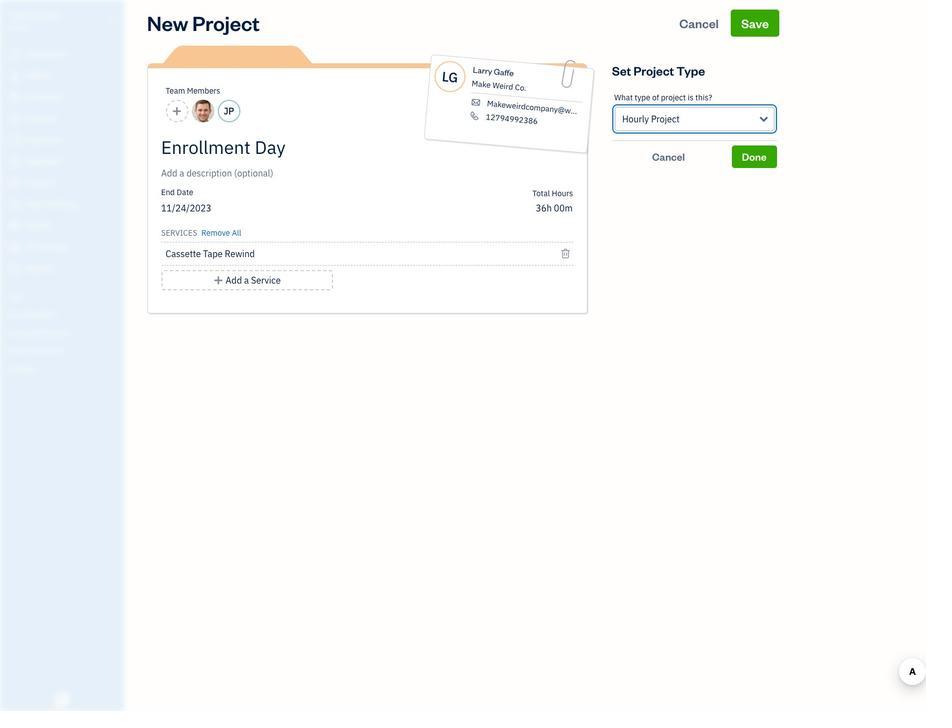 Task type: vqa. For each thing, say whether or not it's contained in the screenshot.
the top the from
no



Task type: describe. For each thing, give the bounding box(es) containing it.
1 vertical spatial cancel button
[[612, 146, 725, 168]]

hourly project
[[622, 113, 680, 125]]

this?
[[696, 93, 712, 103]]

Project Name text field
[[161, 136, 472, 159]]

team members
[[166, 86, 220, 96]]

done
[[742, 150, 767, 163]]

dashboard image
[[7, 49, 21, 60]]

all
[[232, 228, 241, 238]]

12794992386
[[485, 112, 538, 127]]

project for set
[[634, 63, 674, 78]]

tape
[[203, 248, 223, 260]]

settings image
[[8, 365, 121, 374]]

what type of project is this? element
[[612, 84, 777, 141]]

remove
[[201, 228, 230, 238]]

add team member image
[[172, 104, 182, 118]]

cassette
[[166, 248, 201, 260]]

jp
[[224, 106, 234, 117]]

project for hourly
[[651, 113, 680, 125]]

hours
[[552, 189, 573, 199]]

inc
[[43, 10, 59, 21]]

lg
[[441, 67, 459, 86]]

total
[[532, 189, 550, 199]]

cassette tape rewind
[[166, 248, 255, 260]]

end
[[161, 187, 175, 198]]

timer image
[[7, 199, 21, 211]]

service
[[251, 275, 281, 286]]

end date
[[161, 187, 193, 198]]

hourly
[[622, 113, 649, 125]]

a
[[244, 275, 249, 286]]

remove project service image
[[561, 247, 571, 261]]

weird
[[492, 80, 513, 92]]

what
[[614, 93, 633, 103]]

new project
[[147, 10, 260, 36]]

set
[[612, 63, 631, 78]]

type
[[635, 93, 650, 103]]

type
[[677, 63, 705, 78]]

save button
[[731, 10, 779, 37]]

End date in  format text field
[[161, 203, 298, 214]]

what type of project is this?
[[614, 93, 712, 103]]

Project Description text field
[[161, 166, 472, 180]]

owner
[[9, 23, 30, 31]]

makeweirdcompany@weird.co
[[486, 98, 595, 118]]

cancel for the bottommost cancel button
[[652, 150, 685, 163]]

of
[[652, 93, 659, 103]]

team
[[166, 86, 185, 96]]



Task type: locate. For each thing, give the bounding box(es) containing it.
turtle inc owner
[[9, 10, 59, 31]]

cancel down the hourly project
[[652, 150, 685, 163]]

services
[[161, 228, 197, 238]]

cancel
[[679, 15, 719, 31], [652, 150, 685, 163]]

estimate image
[[7, 92, 21, 103]]

expense image
[[7, 156, 21, 168]]

apps image
[[8, 292, 121, 301]]

envelope image
[[470, 97, 482, 107]]

phone image
[[468, 111, 480, 121]]

co.
[[514, 82, 527, 93]]

remove all button
[[199, 224, 241, 240]]

0 vertical spatial cancel button
[[669, 10, 729, 37]]

total hours
[[532, 189, 573, 199]]

cancel for the topmost cancel button
[[679, 15, 719, 31]]

plus image
[[213, 274, 224, 287]]

larry
[[472, 64, 493, 77]]

freshbooks image
[[53, 694, 71, 707]]

new
[[147, 10, 188, 36]]

project inside field
[[651, 113, 680, 125]]

0 vertical spatial cancel
[[679, 15, 719, 31]]

gaffe
[[493, 66, 514, 79]]

Project Type field
[[614, 107, 775, 132]]

money image
[[7, 221, 21, 232]]

done button
[[732, 146, 777, 168]]

client image
[[7, 71, 21, 82]]

payment image
[[7, 135, 21, 146]]

larry gaffe make weird co.
[[471, 64, 527, 93]]

cancel button down the hourly project
[[612, 146, 725, 168]]

cancel button
[[669, 10, 729, 37], [612, 146, 725, 168]]

make
[[471, 78, 491, 90]]

add a service button
[[161, 270, 333, 291]]

turtle
[[9, 10, 41, 21]]

2 vertical spatial project
[[651, 113, 680, 125]]

1 vertical spatial cancel
[[652, 150, 685, 163]]

chart image
[[7, 242, 21, 253]]

project
[[192, 10, 260, 36], [634, 63, 674, 78], [651, 113, 680, 125]]

bank connections image
[[8, 347, 121, 356]]

items and services image
[[8, 328, 121, 338]]

rewind
[[225, 248, 255, 260]]

cancel up type
[[679, 15, 719, 31]]

is
[[688, 93, 694, 103]]

set project type
[[612, 63, 705, 78]]

project for new
[[192, 10, 260, 36]]

invoice image
[[7, 113, 21, 125]]

0 vertical spatial project
[[192, 10, 260, 36]]

Hourly Budget text field
[[536, 203, 573, 214]]

project image
[[7, 178, 21, 189]]

main element
[[0, 0, 152, 712]]

report image
[[7, 264, 21, 275]]

cancel button up type
[[669, 10, 729, 37]]

members
[[187, 86, 220, 96]]

project
[[661, 93, 686, 103]]

save
[[741, 15, 769, 31]]

team members image
[[8, 310, 121, 319]]

add a service
[[226, 275, 281, 286]]

date
[[177, 187, 193, 198]]

services remove all
[[161, 228, 241, 238]]

add
[[226, 275, 242, 286]]

1 vertical spatial project
[[634, 63, 674, 78]]



